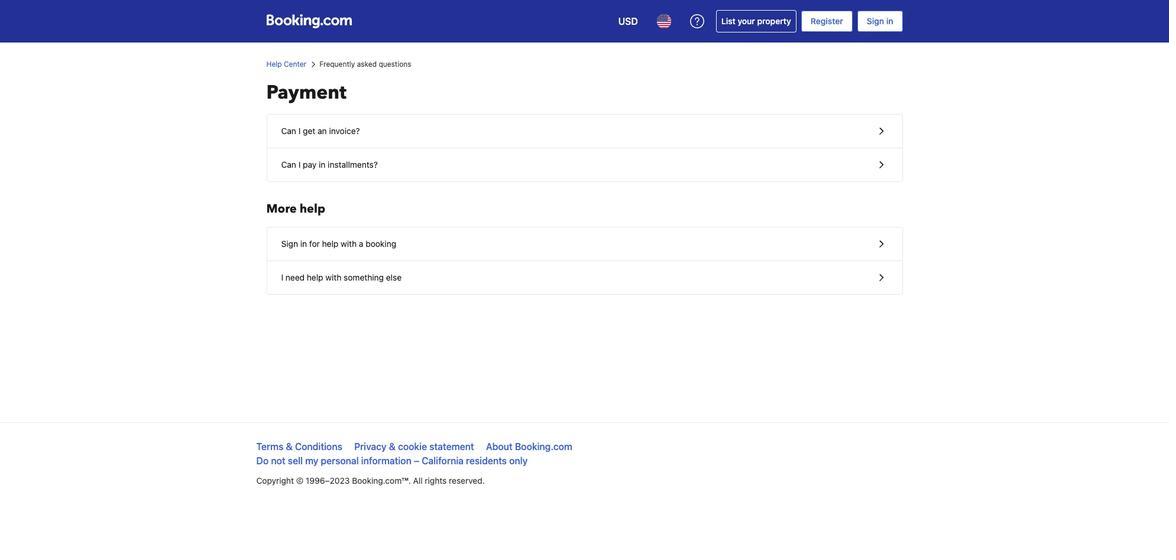 Task type: vqa. For each thing, say whether or not it's contained in the screenshot.
the nights at the left
no



Task type: describe. For each thing, give the bounding box(es) containing it.
installments?
[[328, 160, 378, 170]]

personal
[[321, 456, 359, 467]]

in for sign in
[[886, 16, 893, 26]]

sign in for help with a booking
[[281, 239, 396, 249]]

booking
[[366, 239, 396, 249]]

1 vertical spatial with
[[326, 273, 342, 283]]

privacy
[[354, 442, 387, 452]]

privacy & cookie statement link
[[354, 442, 474, 452]]

cookie
[[398, 442, 427, 452]]

booking.com™.
[[352, 476, 411, 486]]

2 vertical spatial help
[[307, 273, 323, 283]]

–
[[414, 456, 419, 467]]

property
[[757, 16, 791, 26]]

list
[[721, 16, 736, 26]]

sign for sign in for help with a booking
[[281, 239, 298, 249]]

invoice?
[[329, 126, 360, 136]]

else
[[386, 273, 402, 283]]

reserved.
[[449, 476, 485, 486]]

in for sign in for help with a booking
[[300, 239, 307, 249]]

usd button
[[611, 7, 645, 35]]

privacy & cookie statement
[[354, 442, 474, 452]]

center
[[284, 60, 306, 69]]

rights
[[425, 476, 447, 486]]

register
[[811, 16, 843, 26]]

can i pay in installments? button
[[267, 148, 902, 182]]

something
[[344, 273, 384, 283]]

copyright © 1996–2023 booking.com™. all rights reserved.
[[256, 476, 485, 486]]

for
[[309, 239, 320, 249]]

payment
[[266, 80, 347, 106]]

sign in for help with a booking button
[[267, 228, 902, 261]]

sign for sign in
[[867, 16, 884, 26]]

register link
[[801, 11, 853, 32]]

your
[[738, 16, 755, 26]]

about
[[486, 442, 513, 452]]

1 horizontal spatial in
[[319, 160, 326, 170]]

can i get an invoice?
[[281, 126, 360, 136]]

terms & conditions
[[256, 442, 342, 452]]



Task type: locate. For each thing, give the bounding box(es) containing it.
terms & conditions link
[[256, 442, 342, 452]]

usd
[[618, 16, 638, 27]]

i for get
[[299, 126, 301, 136]]

0 horizontal spatial sign
[[281, 239, 298, 249]]

& for privacy
[[389, 442, 396, 452]]

do not sell my personal information – california residents only link
[[256, 456, 528, 467]]

0 horizontal spatial in
[[300, 239, 307, 249]]

sign right register in the right of the page
[[867, 16, 884, 26]]

2 horizontal spatial in
[[886, 16, 893, 26]]

help right 'for'
[[322, 239, 338, 249]]

&
[[286, 442, 293, 452], [389, 442, 396, 452]]

©
[[296, 476, 303, 486]]

1996–2023
[[306, 476, 350, 486]]

i for pay
[[299, 160, 301, 170]]

1 horizontal spatial &
[[389, 442, 396, 452]]

in
[[886, 16, 893, 26], [319, 160, 326, 170], [300, 239, 307, 249]]

with left a
[[341, 239, 357, 249]]

booking.com
[[515, 442, 572, 452]]

help right need
[[307, 273, 323, 283]]

0 vertical spatial can
[[281, 126, 296, 136]]

1 vertical spatial help
[[322, 239, 338, 249]]

2 can from the top
[[281, 160, 296, 170]]

0 horizontal spatial &
[[286, 442, 293, 452]]

0 vertical spatial i
[[299, 126, 301, 136]]

1 vertical spatial can
[[281, 160, 296, 170]]

i left get
[[299, 126, 301, 136]]

more help
[[266, 201, 325, 217]]

& up do not sell my personal information – california residents only "link"
[[389, 442, 396, 452]]

sign inside button
[[281, 239, 298, 249]]

i need help with something else
[[281, 273, 402, 283]]

0 vertical spatial help
[[300, 201, 325, 217]]

frequently asked questions
[[319, 60, 411, 69]]

my
[[305, 456, 318, 467]]

can i get an invoice? button
[[267, 115, 902, 148]]

can left get
[[281, 126, 296, 136]]

can inside button
[[281, 160, 296, 170]]

help
[[266, 60, 282, 69]]

get
[[303, 126, 315, 136]]

1 vertical spatial i
[[299, 160, 301, 170]]

help center button
[[266, 59, 306, 70]]

only
[[509, 456, 528, 467]]

questions
[[379, 60, 411, 69]]

2 vertical spatial in
[[300, 239, 307, 249]]

i left need
[[281, 273, 283, 283]]

an
[[318, 126, 327, 136]]

0 vertical spatial in
[[886, 16, 893, 26]]

booking.com online hotel reservations image
[[266, 14, 352, 28]]

pay
[[303, 160, 317, 170]]

can left pay
[[281, 160, 296, 170]]

1 horizontal spatial sign
[[867, 16, 884, 26]]

sign in link
[[858, 11, 903, 32]]

can for can i get an invoice?
[[281, 126, 296, 136]]

can
[[281, 126, 296, 136], [281, 160, 296, 170]]

list your property link
[[716, 10, 797, 33]]

terms
[[256, 442, 284, 452]]

2 & from the left
[[389, 442, 396, 452]]

i
[[299, 126, 301, 136], [299, 160, 301, 170], [281, 273, 283, 283]]

0 vertical spatial sign
[[867, 16, 884, 26]]

do
[[256, 456, 269, 467]]

1 vertical spatial sign
[[281, 239, 298, 249]]

not
[[271, 456, 285, 467]]

& up sell
[[286, 442, 293, 452]]

help center
[[266, 60, 306, 69]]

sign in
[[867, 16, 893, 26]]

1 can from the top
[[281, 126, 296, 136]]

all
[[413, 476, 423, 486]]

help
[[300, 201, 325, 217], [322, 239, 338, 249], [307, 273, 323, 283]]

about booking.com do not sell my personal information – california residents only
[[256, 442, 572, 467]]

california
[[422, 456, 464, 467]]

asked
[[357, 60, 377, 69]]

conditions
[[295, 442, 342, 452]]

copyright
[[256, 476, 294, 486]]

need
[[286, 273, 305, 283]]

i left pay
[[299, 160, 301, 170]]

can i pay in installments?
[[281, 160, 378, 170]]

a
[[359, 239, 363, 249]]

list your property
[[721, 16, 791, 26]]

about booking.com link
[[486, 442, 572, 452]]

with
[[341, 239, 357, 249], [326, 273, 342, 283]]

2 vertical spatial i
[[281, 273, 283, 283]]

can inside button
[[281, 126, 296, 136]]

residents
[[466, 456, 507, 467]]

i need help with something else button
[[267, 261, 902, 295]]

i inside button
[[299, 126, 301, 136]]

1 & from the left
[[286, 442, 293, 452]]

sign in for help with a booking link
[[267, 228, 902, 261]]

frequently
[[319, 60, 355, 69]]

can for can i pay in installments?
[[281, 160, 296, 170]]

help right more
[[300, 201, 325, 217]]

statement
[[429, 442, 474, 452]]

& for terms
[[286, 442, 293, 452]]

sign left 'for'
[[281, 239, 298, 249]]

information
[[361, 456, 412, 467]]

1 vertical spatial in
[[319, 160, 326, 170]]

0 vertical spatial with
[[341, 239, 357, 249]]

with left the something
[[326, 273, 342, 283]]

more
[[266, 201, 297, 217]]

sign
[[867, 16, 884, 26], [281, 239, 298, 249]]

sell
[[288, 456, 303, 467]]



